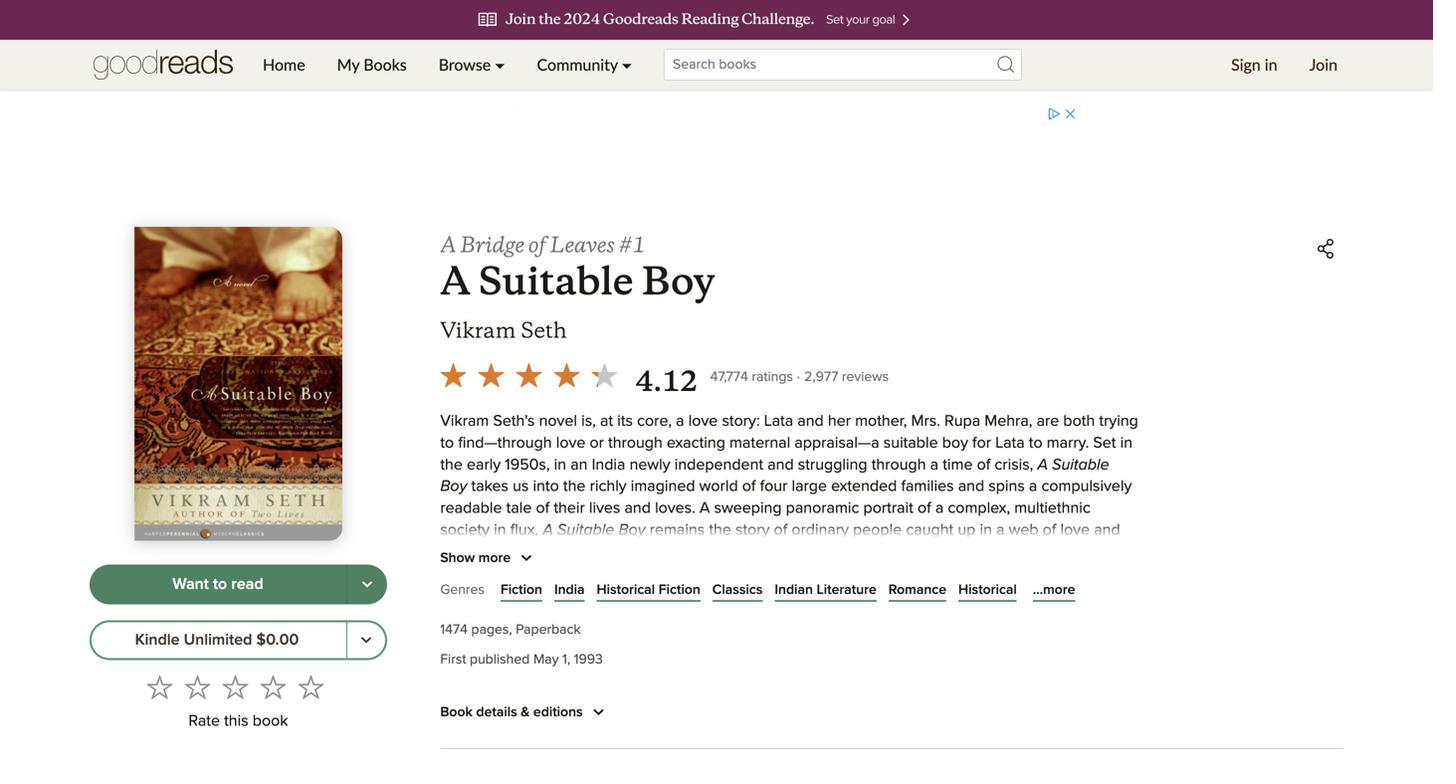 Task type: describe. For each thing, give the bounding box(es) containing it.
indian literature link
[[775, 581, 877, 601]]

remains
[[650, 523, 705, 539]]

find—through
[[458, 435, 552, 451]]

social
[[978, 545, 1018, 561]]

readable
[[440, 501, 502, 517]]

of inside a bridge of leaves #1 a suitable boy
[[529, 231, 546, 258]]

newly
[[630, 457, 671, 473]]

for
[[973, 435, 992, 451]]

maternal
[[730, 435, 791, 451]]

boy
[[943, 435, 969, 451]]

browse
[[439, 55, 491, 74]]

browse ▾
[[439, 55, 505, 74]]

mrs.
[[911, 414, 941, 430]]

average rating of 4.12 stars. figure
[[434, 356, 710, 400]]

kindle
[[135, 633, 180, 649]]

into
[[533, 479, 559, 495]]

love inside the remains the story of ordinary people caught up in a web of love and ambition, humor and sadness, prejudice and reconciliation, the most delicate social etiquette and the most appalling violence.
[[1061, 523, 1090, 539]]

core,
[[637, 414, 672, 430]]

crisis,
[[995, 457, 1034, 473]]

story
[[736, 523, 770, 539]]

and up india link
[[557, 545, 584, 561]]

struggling
[[798, 457, 868, 473]]

complex,
[[948, 501, 1011, 517]]

their
[[554, 501, 585, 517]]

sign in link
[[1216, 40, 1294, 90]]

▾ for community ▾
[[622, 55, 632, 74]]

panoramic
[[786, 501, 860, 517]]

rate 3 out of 5 image
[[222, 675, 248, 700]]

advertisement element
[[354, 106, 1079, 195]]

and right etiquette
[[1089, 545, 1115, 561]]

takes
[[471, 479, 509, 495]]

india inside vikram seth's novel is, at its core, a love story: lata and her mother, mrs. rupa mehra, are both trying to find—through love or through exacting maternal appraisal—a suitable boy for lata to marry. set in the early 1950s, in an india newly independent and struggling through a time of crisis,
[[592, 457, 626, 473]]

books
[[364, 55, 407, 74]]

2,977
[[805, 370, 839, 384]]

a inside the a suitable boy
[[1038, 457, 1048, 473]]

reviews
[[842, 370, 889, 384]]

suitable inside a bridge of leaves #1 a suitable boy
[[479, 257, 634, 306]]

0 horizontal spatial love
[[556, 435, 586, 451]]

ambition,
[[440, 545, 504, 561]]

editions
[[534, 706, 583, 720]]

in inside the remains the story of ordinary people caught up in a web of love and ambition, humor and sadness, prejudice and reconciliation, the most delicate social etiquette and the most appalling violence.
[[980, 523, 993, 539]]

rate 4 out of 5 image
[[260, 675, 286, 700]]

community ▾ link
[[521, 40, 648, 90]]

the inside vikram seth's novel is, at its core, a love story: lata and her mother, mrs. rupa mehra, are both trying to find—through love or through exacting maternal appraisal—a suitable boy for lata to marry. set in the early 1950s, in an india newly independent and struggling through a time of crisis,
[[440, 457, 463, 473]]

a right spins
[[1029, 479, 1038, 495]]

delicate
[[919, 545, 974, 561]]

humor
[[508, 545, 553, 561]]

join
[[1310, 55, 1338, 74]]

details
[[476, 706, 517, 720]]

the inside takes us into the richly imagined world of four large extended families and spins a compulsively readable tale of their lives and loves. a sweeping panoramic portrait of a complex, multiethnic society in flux,
[[563, 479, 586, 495]]

romance
[[889, 583, 947, 597]]

1 horizontal spatial lata
[[996, 435, 1025, 451]]

india link
[[554, 581, 585, 601]]

imagined
[[631, 479, 695, 495]]

pages,
[[471, 623, 512, 637]]

home
[[263, 55, 305, 74]]

home link
[[247, 40, 321, 90]]

multiethnic
[[1015, 501, 1091, 517]]

1 vertical spatial most
[[467, 566, 501, 582]]

1 vertical spatial a suitable boy
[[543, 523, 646, 539]]

show
[[440, 551, 475, 565]]

indian
[[775, 583, 813, 597]]

historical fiction link
[[597, 581, 701, 601]]

1474 pages, paperback
[[440, 623, 581, 637]]

▾ for browse ▾
[[495, 55, 505, 74]]

sign
[[1232, 55, 1261, 74]]

$0.00
[[256, 633, 299, 649]]

kindle unlimited $0.00 link
[[90, 621, 347, 661]]

novel
[[539, 414, 577, 430]]

1 vertical spatial boy
[[440, 479, 467, 495]]

at
[[600, 414, 613, 430]]

browse ▾ link
[[423, 40, 521, 90]]

1,
[[563, 653, 571, 667]]

romance link
[[889, 581, 947, 601]]

this
[[224, 714, 249, 730]]

47,774 ratings
[[710, 370, 793, 384]]

prejudice
[[653, 545, 718, 561]]

the down people
[[854, 545, 876, 561]]

a right flux,
[[543, 523, 553, 539]]

are
[[1037, 414, 1060, 430]]

a up the vikram seth
[[440, 257, 471, 306]]

a left bridge
[[440, 231, 456, 258]]

1993
[[574, 653, 603, 667]]

1474
[[440, 623, 468, 637]]

a up caught
[[936, 501, 944, 517]]

an
[[571, 457, 588, 473]]

portrait
[[864, 501, 914, 517]]

in left the an
[[554, 457, 567, 473]]

violence.
[[573, 566, 635, 582]]

the down show
[[440, 566, 463, 582]]

trying
[[1100, 414, 1139, 430]]

boy inside a bridge of leaves #1 a suitable boy
[[642, 257, 715, 306]]

join link
[[1294, 40, 1354, 90]]

ratings
[[752, 370, 793, 384]]

1950s,
[[505, 457, 550, 473]]

community ▾
[[537, 55, 632, 74]]

literature
[[817, 583, 877, 597]]

indian literature
[[775, 583, 877, 597]]

large
[[792, 479, 827, 495]]

or
[[590, 435, 604, 451]]

vikram seth
[[440, 317, 567, 344]]

2 vertical spatial suitable
[[557, 523, 615, 539]]

seth's
[[493, 414, 535, 430]]

top genres for this book element
[[440, 578, 1344, 609]]

1 vertical spatial suitable
[[1052, 457, 1110, 473]]

ordinary
[[792, 523, 849, 539]]

2 vertical spatial boy
[[619, 523, 646, 539]]



Task type: vqa. For each thing, say whether or not it's contained in the screenshot.
Sister
no



Task type: locate. For each thing, give the bounding box(es) containing it.
0 horizontal spatial most
[[467, 566, 501, 582]]

and right "lives"
[[625, 501, 651, 517]]

0 horizontal spatial india
[[554, 583, 585, 597]]

▾ right the browse
[[495, 55, 505, 74]]

classics link
[[713, 581, 763, 601]]

kindle unlimited $0.00
[[135, 633, 299, 649]]

rate 2 out of 5 image
[[185, 675, 211, 700]]

of down 'multiethnic'
[[1043, 523, 1057, 539]]

1 horizontal spatial to
[[440, 435, 454, 451]]

suitable up compulsively
[[1052, 457, 1110, 473]]

unlimited
[[184, 633, 252, 649]]

suitable
[[479, 257, 634, 306], [1052, 457, 1110, 473], [557, 523, 615, 539]]

to left find—through
[[440, 435, 454, 451]]

in
[[1265, 55, 1278, 74], [1121, 435, 1133, 451], [554, 457, 567, 473], [494, 523, 506, 539], [980, 523, 993, 539]]

vikram seth link
[[440, 317, 567, 344]]

classics
[[713, 583, 763, 597]]

historical link
[[959, 581, 1017, 601]]

india up richly
[[592, 457, 626, 473]]

2 ▾ from the left
[[622, 55, 632, 74]]

in left flux,
[[494, 523, 506, 539]]

book
[[253, 714, 288, 730]]

of right story at the right bottom
[[774, 523, 788, 539]]

vikram for vikram seth
[[440, 317, 516, 344]]

a up families
[[931, 457, 939, 473]]

first
[[440, 653, 466, 667]]

lata
[[764, 414, 794, 430], [996, 435, 1025, 451]]

0 horizontal spatial ▾
[[495, 55, 505, 74]]

flux,
[[510, 523, 539, 539]]

and down story at the right bottom
[[722, 545, 749, 561]]

0 horizontal spatial to
[[213, 577, 227, 593]]

love up exacting
[[689, 414, 718, 430]]

book details & editions
[[440, 706, 583, 720]]

india inside top genres for this book element
[[554, 583, 585, 597]]

book title: a suitable boy element
[[440, 257, 715, 306]]

0 vertical spatial a suitable boy
[[440, 457, 1110, 495]]

1 horizontal spatial india
[[592, 457, 626, 473]]

2 horizontal spatial love
[[1061, 523, 1090, 539]]

my books
[[337, 55, 407, 74]]

1 vertical spatial love
[[556, 435, 586, 451]]

0 horizontal spatial historical
[[597, 583, 655, 597]]

reconciliation,
[[753, 545, 850, 561]]

want to read button
[[90, 565, 347, 605]]

most
[[880, 545, 914, 561], [467, 566, 501, 582]]

2 historical from the left
[[959, 583, 1017, 597]]

1 ▾ from the left
[[495, 55, 505, 74]]

0 horizontal spatial fiction
[[501, 583, 543, 597]]

a
[[440, 231, 456, 258], [440, 257, 471, 306], [1038, 457, 1048, 473], [700, 501, 710, 517], [543, 523, 553, 539]]

want to read
[[173, 577, 263, 593]]

a inside the remains the story of ordinary people caught up in a web of love and ambition, humor and sadness, prejudice and reconciliation, the most delicate social etiquette and the most appalling violence.
[[997, 523, 1005, 539]]

a right core,
[[676, 414, 685, 430]]

of right bridge
[[529, 231, 546, 258]]

▾
[[495, 55, 505, 74], [622, 55, 632, 74]]

historical down social
[[959, 583, 1017, 597]]

vikram inside vikram seth's novel is, at its core, a love story: lata and her mother, mrs. rupa mehra, are both trying to find—through love or through exacting maternal appraisal—a suitable boy for lata to marry. set in the early 1950s, in an india newly independent and struggling through a time of crisis,
[[440, 414, 489, 430]]

of down into
[[536, 501, 550, 517]]

the down the an
[[563, 479, 586, 495]]

0 vertical spatial most
[[880, 545, 914, 561]]

more
[[479, 551, 511, 565]]

a inside takes us into the richly imagined world of four large extended families and spins a compulsively readable tale of their lives and loves. a sweeping panoramic portrait of a complex, multiethnic society in flux,
[[700, 501, 710, 517]]

rating 0 out of 5 group
[[141, 669, 330, 706]]

2 vertical spatial love
[[1061, 523, 1090, 539]]

boy
[[642, 257, 715, 306], [440, 479, 467, 495], [619, 523, 646, 539]]

a suitable boy down "lives"
[[543, 523, 646, 539]]

loves.
[[655, 501, 696, 517]]

0 vertical spatial india
[[592, 457, 626, 473]]

1 horizontal spatial love
[[689, 414, 718, 430]]

0 vertical spatial through
[[608, 435, 663, 451]]

fiction down appalling
[[501, 583, 543, 597]]

rate 5 out of 5 image
[[298, 675, 324, 700]]

1 horizontal spatial most
[[880, 545, 914, 561]]

1 historical from the left
[[597, 583, 655, 597]]

the
[[440, 457, 463, 473], [563, 479, 586, 495], [709, 523, 732, 539], [854, 545, 876, 561], [440, 566, 463, 582]]

and down compulsively
[[1094, 523, 1121, 539]]

rupa
[[945, 414, 981, 430]]

love up etiquette
[[1061, 523, 1090, 539]]

etiquette
[[1022, 545, 1084, 561]]

up
[[958, 523, 976, 539]]

and left her
[[798, 414, 824, 430]]

historical
[[597, 583, 655, 597], [959, 583, 1017, 597]]

suitable up "seth"
[[479, 257, 634, 306]]

&
[[521, 706, 530, 720]]

fiction down prejudice
[[659, 583, 701, 597]]

...more button
[[1033, 580, 1076, 600]]

1 horizontal spatial historical
[[959, 583, 1017, 597]]

genres
[[440, 583, 485, 597]]

lata up maternal
[[764, 414, 794, 430]]

historical down violence.
[[597, 583, 655, 597]]

through down suitable
[[872, 457, 926, 473]]

four
[[760, 479, 788, 495]]

1 vertical spatial vikram
[[440, 414, 489, 430]]

a up social
[[997, 523, 1005, 539]]

1 vertical spatial through
[[872, 457, 926, 473]]

historical for historical fiction
[[597, 583, 655, 597]]

in right sign
[[1265, 55, 1278, 74]]

2 fiction from the left
[[659, 583, 701, 597]]

the left early on the left
[[440, 457, 463, 473]]

paperback
[[516, 623, 581, 637]]

to inside want to read button
[[213, 577, 227, 593]]

rating 4.12 out of 5 image
[[434, 356, 624, 394]]

in right the up at right
[[980, 523, 993, 539]]

a right the crisis, on the right
[[1038, 457, 1048, 473]]

show more
[[440, 551, 511, 565]]

1 horizontal spatial through
[[872, 457, 926, 473]]

extended
[[831, 479, 897, 495]]

through
[[608, 435, 663, 451], [872, 457, 926, 473]]

show more button
[[440, 547, 539, 570]]

historical for historical
[[959, 583, 1017, 597]]

a suitable boy down maternal
[[440, 457, 1110, 495]]

first published may 1, 1993
[[440, 653, 603, 667]]

and
[[798, 414, 824, 430], [768, 457, 794, 473], [958, 479, 985, 495], [625, 501, 651, 517], [1094, 523, 1121, 539], [557, 545, 584, 561], [722, 545, 749, 561], [1089, 545, 1115, 561]]

and up four
[[768, 457, 794, 473]]

to down the are
[[1029, 435, 1043, 451]]

rate this book element
[[90, 669, 387, 737]]

sign in
[[1232, 55, 1278, 74]]

the left story at the right bottom
[[709, 523, 732, 539]]

of inside vikram seth's novel is, at its core, a love story: lata and her mother, mrs. rupa mehra, are both trying to find—through love or through exacting maternal appraisal—a suitable boy for lata to marry. set in the early 1950s, in an india newly independent and struggling through a time of crisis,
[[977, 457, 991, 473]]

rate
[[189, 714, 220, 730]]

0 horizontal spatial lata
[[764, 414, 794, 430]]

compulsively
[[1042, 479, 1132, 495]]

my
[[337, 55, 360, 74]]

sweeping
[[714, 501, 782, 517]]

most down 'show more'
[[467, 566, 501, 582]]

historical fiction
[[597, 583, 701, 597]]

0 vertical spatial love
[[689, 414, 718, 430]]

story:
[[722, 414, 760, 430]]

to left read on the bottom left of the page
[[213, 577, 227, 593]]

appraisal—a
[[795, 435, 880, 451]]

seth
[[521, 317, 567, 344]]

fiction
[[501, 583, 543, 597], [659, 583, 701, 597]]

1 fiction from the left
[[501, 583, 543, 597]]

0 vertical spatial lata
[[764, 414, 794, 430]]

her
[[828, 414, 851, 430]]

a down the world
[[700, 501, 710, 517]]

most down people
[[880, 545, 914, 561]]

vikram up find—through
[[440, 414, 489, 430]]

0 vertical spatial vikram
[[440, 317, 516, 344]]

historical inside historical fiction link
[[597, 583, 655, 597]]

is,
[[582, 414, 596, 430]]

1 vertical spatial lata
[[996, 435, 1025, 451]]

2 vikram from the top
[[440, 414, 489, 430]]

love
[[689, 414, 718, 430], [556, 435, 586, 451], [1061, 523, 1090, 539]]

suitable down their
[[557, 523, 615, 539]]

0 vertical spatial boy
[[642, 257, 715, 306]]

takes us into the richly imagined world of four large extended families and spins a compulsively readable tale of their lives and loves. a sweeping panoramic portrait of a complex, multiethnic society in flux,
[[440, 479, 1132, 539]]

home image
[[94, 40, 233, 90]]

independent
[[675, 457, 764, 473]]

sadness,
[[588, 545, 649, 561]]

india down appalling
[[554, 583, 585, 597]]

1 vikram from the top
[[440, 317, 516, 344]]

0 horizontal spatial through
[[608, 435, 663, 451]]

early
[[467, 457, 501, 473]]

rate this book
[[189, 714, 288, 730]]

vikram seth's novel is, at its core, a love story: lata and her mother, mrs. rupa mehra, are both trying to find—through love or through exacting maternal appraisal—a suitable boy for lata to marry. set in the early 1950s, in an india newly independent and struggling through a time of crisis,
[[440, 414, 1139, 473]]

1 horizontal spatial fiction
[[659, 583, 701, 597]]

time
[[943, 457, 973, 473]]

both
[[1064, 414, 1095, 430]]

through down its
[[608, 435, 663, 451]]

rate 1 out of 5 image
[[147, 675, 173, 700]]

0 vertical spatial suitable
[[479, 257, 634, 306]]

in inside takes us into the richly imagined world of four large extended families and spins a compulsively readable tale of their lives and loves. a sweeping panoramic portrait of a complex, multiethnic society in flux,
[[494, 523, 506, 539]]

richly
[[590, 479, 627, 495]]

vikram for vikram seth's novel is, at its core, a love story: lata and her mother, mrs. rupa mehra, are both trying to find—through love or through exacting maternal appraisal—a suitable boy for lata to marry. set in the early 1950s, in an india newly independent and struggling through a time of crisis,
[[440, 414, 489, 430]]

in right set
[[1121, 435, 1133, 451]]

Search by book title or ISBN text field
[[664, 49, 1023, 81]]

tale
[[506, 501, 532, 517]]

remains the story of ordinary people caught up in a web of love and ambition, humor and sadness, prejudice and reconciliation, the most delicate social etiquette and the most appalling violence.
[[440, 523, 1121, 582]]

lata down mehra, at the bottom of the page
[[996, 435, 1025, 451]]

2 horizontal spatial to
[[1029, 435, 1043, 451]]

to
[[440, 435, 454, 451], [1029, 435, 1043, 451], [213, 577, 227, 593]]

of up sweeping at the bottom of page
[[742, 479, 756, 495]]

1 horizontal spatial ▾
[[622, 55, 632, 74]]

my books link
[[321, 40, 423, 90]]

published
[[470, 653, 530, 667]]

of down families
[[918, 501, 932, 517]]

▾ right community
[[622, 55, 632, 74]]

people
[[853, 523, 902, 539]]

47,774 ratings and 2,977 reviews figure
[[710, 364, 889, 388]]

fiction link
[[501, 581, 543, 601]]

1 vertical spatial india
[[554, 583, 585, 597]]

vikram left "seth"
[[440, 317, 516, 344]]

love up the an
[[556, 435, 586, 451]]

of down for
[[977, 457, 991, 473]]

None search field
[[648, 49, 1038, 81]]

and up complex,
[[958, 479, 985, 495]]



